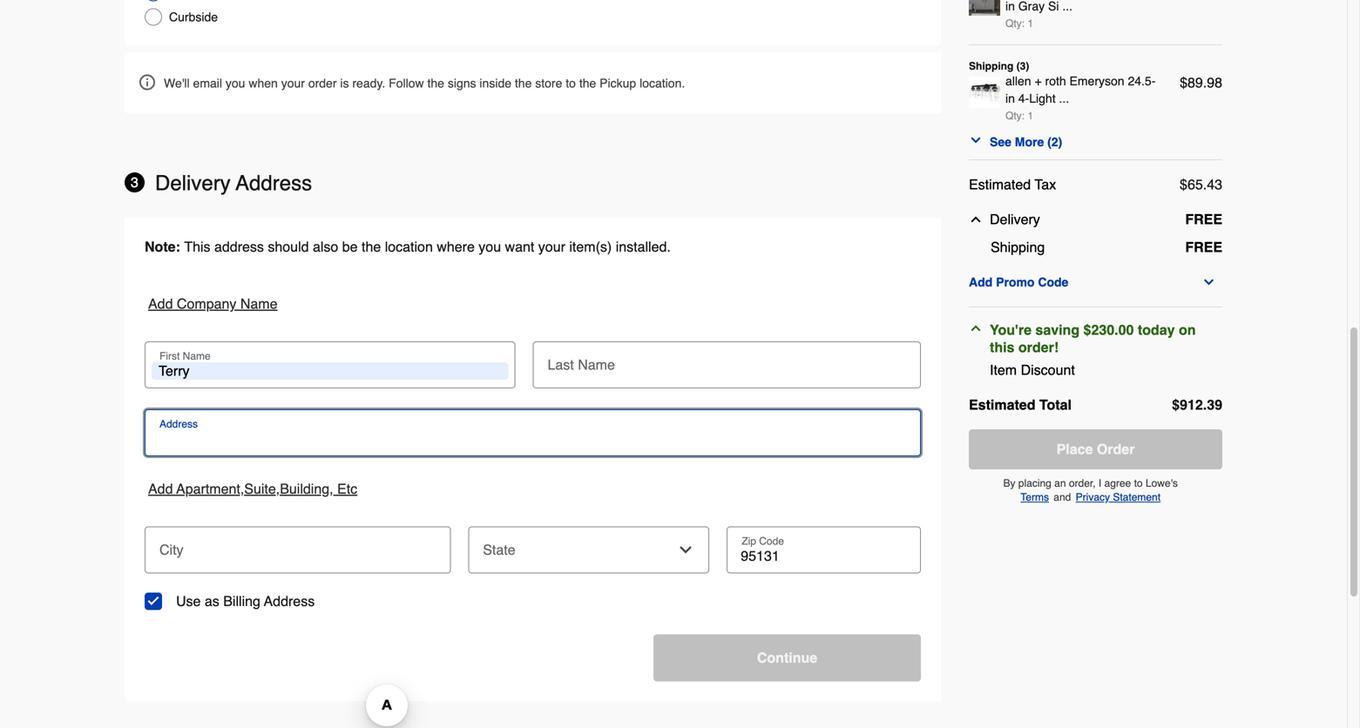Task type: describe. For each thing, give the bounding box(es) containing it.
curbside
[[169, 10, 218, 24]]

ready.
[[352, 76, 385, 90]]

company
[[177, 296, 236, 312]]

add company name
[[148, 296, 278, 312]]

also
[[313, 239, 338, 255]]

estimated for estimated tax
[[969, 176, 1031, 193]]

by placing an order, i agree to lowe's terms and privacy statement
[[1003, 478, 1178, 504]]

estimated tax
[[969, 176, 1056, 193]]

and
[[1054, 491, 1071, 504]]

place order
[[1057, 441, 1135, 457]]

43
[[1207, 176, 1223, 193]]

promo
[[996, 275, 1035, 289]]

store
[[535, 76, 562, 90]]

use as billing address
[[176, 593, 315, 610]]

continue button
[[654, 635, 921, 682]]

note:
[[145, 239, 180, 255]]

tax
[[1035, 176, 1056, 193]]

qty: 1 for item image
[[1006, 17, 1033, 30]]

region containing note:
[[125, 218, 941, 702]]

emeryson
[[1070, 74, 1125, 88]]

address
[[214, 239, 264, 255]]

89
[[1188, 75, 1203, 91]]

this
[[184, 239, 210, 255]]

add apartment,suite,building, etc
[[148, 481, 357, 497]]

...
[[1059, 91, 1069, 105]]

estimated total
[[969, 397, 1072, 413]]

$ for 89
[[1180, 75, 1188, 91]]

add promo code
[[969, 275, 1069, 289]]

as
[[205, 593, 219, 610]]

. for 912
[[1203, 397, 1207, 413]]

privacy statement link
[[1076, 491, 1161, 504]]

item(s)
[[569, 239, 612, 255]]

agree
[[1105, 478, 1131, 490]]

shipping for shipping (3)
[[969, 60, 1014, 72]]

email
[[193, 76, 222, 90]]

item discount
[[990, 362, 1075, 378]]

. for 89
[[1203, 75, 1207, 91]]

$ 89 . 98
[[1180, 75, 1223, 91]]

by
[[1003, 478, 1016, 490]]

see
[[990, 135, 1012, 149]]

1 for item image
[[1028, 17, 1033, 30]]

continue
[[757, 650, 817, 666]]

inside
[[480, 76, 512, 90]]

order
[[1097, 441, 1135, 457]]

order!
[[1019, 339, 1059, 356]]

be
[[342, 239, 358, 255]]

on
[[1179, 322, 1196, 338]]

installed.
[[616, 239, 671, 255]]

the left signs at left top
[[427, 76, 444, 90]]

1 vertical spatial address
[[264, 593, 315, 610]]

we'll
[[164, 76, 190, 90]]

$ for 912
[[1172, 397, 1180, 413]]

allen + roth emeryson 24.5- in 4-light ...
[[1006, 74, 1156, 105]]

order,
[[1069, 478, 1096, 490]]

code
[[1038, 275, 1069, 289]]

1 vertical spatial you
[[479, 239, 501, 255]]

$ 912 . 39
[[1172, 397, 1223, 413]]

39
[[1207, 397, 1223, 413]]

chevron up image for delivery
[[969, 213, 983, 227]]

location.
[[640, 76, 685, 90]]

etc
[[337, 481, 357, 497]]

none telephone field inside region
[[734, 548, 914, 565]]

shipping (3)
[[969, 60, 1029, 72]]

delivery address
[[155, 171, 312, 195]]

add for add company name
[[148, 296, 173, 312]]

discount
[[1021, 362, 1075, 378]]

1 vertical spatial your
[[538, 239, 565, 255]]

the right be
[[362, 239, 381, 255]]

follow
[[389, 76, 424, 90]]

place
[[1057, 441, 1093, 457]]

you're
[[990, 322, 1032, 338]]

estimated for estimated total
[[969, 397, 1036, 413]]

order
[[308, 76, 337, 90]]

1 free from the top
[[1185, 211, 1223, 227]]

24.5-
[[1128, 74, 1156, 88]]

the left store
[[515, 76, 532, 90]]

curbside region
[[125, 0, 941, 46]]

(3)
[[1017, 60, 1029, 72]]

chevron up image for you're saving  $230.00  today on this order!
[[969, 322, 983, 335]]

allen
[[1006, 74, 1031, 88]]

2 free from the top
[[1185, 239, 1223, 255]]

item image
[[969, 77, 1000, 108]]

98
[[1207, 75, 1223, 91]]

total
[[1039, 397, 1072, 413]]

qty: 1 for item icon
[[1006, 110, 1033, 122]]

delivery for delivery
[[990, 211, 1040, 227]]

billing
[[223, 593, 260, 610]]

when
[[249, 76, 278, 90]]

912
[[1180, 397, 1203, 413]]

qty: for item icon
[[1006, 110, 1025, 122]]



Task type: locate. For each thing, give the bounding box(es) containing it.
terms
[[1021, 491, 1049, 504]]

0 vertical spatial chevron down image
[[969, 133, 983, 147]]

signs
[[448, 76, 476, 90]]

$230.00
[[1084, 322, 1134, 338]]

chevron down image inside add promo code link
[[1202, 275, 1216, 289]]

2 vertical spatial $
[[1172, 397, 1180, 413]]

1 horizontal spatial chevron down image
[[1202, 275, 1216, 289]]

to right store
[[566, 76, 576, 90]]

3 . from the top
[[1203, 397, 1207, 413]]

terms link
[[1021, 491, 1049, 504]]

privacy
[[1076, 491, 1110, 504]]

1 for item icon
[[1028, 110, 1033, 122]]

1 vertical spatial delivery
[[990, 211, 1040, 227]]

None text field
[[540, 342, 914, 380], [152, 527, 444, 565], [540, 342, 914, 380], [152, 527, 444, 565]]

1 chevron up image from the top
[[969, 213, 983, 227]]

0 horizontal spatial chevron down image
[[969, 133, 983, 147]]

1 horizontal spatial to
[[1134, 478, 1143, 490]]

qty: up (3)
[[1006, 17, 1025, 30]]

2 1 from the top
[[1028, 110, 1033, 122]]

1 1 from the top
[[1028, 17, 1033, 30]]

0 horizontal spatial delivery
[[155, 171, 231, 195]]

to
[[566, 76, 576, 90], [1134, 478, 1143, 490]]

item image
[[969, 0, 1000, 16]]

1
[[1028, 17, 1033, 30], [1028, 110, 1033, 122]]

0 vertical spatial shipping
[[969, 60, 1014, 72]]

delivery right '3'
[[155, 171, 231, 195]]

item
[[990, 362, 1017, 378]]

delivery down estimated tax
[[990, 211, 1040, 227]]

you're saving  $230.00  today on this order! link
[[969, 322, 1216, 356]]

$ left 98
[[1180, 75, 1188, 91]]

this
[[990, 339, 1015, 356]]

where
[[437, 239, 475, 255]]

qty: 1 up (3)
[[1006, 17, 1033, 30]]

to up statement
[[1134, 478, 1143, 490]]

estimated down item
[[969, 397, 1036, 413]]

1 vertical spatial qty: 1
[[1006, 110, 1033, 122]]

chevron up image inside you're saving  $230.00  today on this order! link
[[969, 322, 983, 335]]

.
[[1203, 75, 1207, 91], [1203, 176, 1207, 193], [1203, 397, 1207, 413]]

0 vertical spatial you
[[226, 76, 245, 90]]

0 vertical spatial address
[[236, 171, 312, 195]]

qty: for item image
[[1006, 17, 1025, 30]]

1 horizontal spatial delivery
[[990, 211, 1040, 227]]

info image
[[139, 75, 155, 90]]

1 horizontal spatial you
[[479, 239, 501, 255]]

more
[[1015, 135, 1044, 149]]

to inside the by placing an order, i agree to lowe's terms and privacy statement
[[1134, 478, 1143, 490]]

0 vertical spatial to
[[566, 76, 576, 90]]

2 vertical spatial add
[[148, 481, 173, 497]]

0 vertical spatial your
[[281, 76, 305, 90]]

3
[[131, 174, 139, 190]]

is
[[340, 76, 349, 90]]

1 vertical spatial .
[[1203, 176, 1207, 193]]

0 horizontal spatial to
[[566, 76, 576, 90]]

your left order
[[281, 76, 305, 90]]

note: this address should also be the location where you want your item(s) installed.
[[145, 239, 671, 255]]

you
[[226, 76, 245, 90], [479, 239, 501, 255]]

qty: 1 down 4-
[[1006, 110, 1033, 122]]

shipping up item icon
[[969, 60, 1014, 72]]

0 vertical spatial .
[[1203, 75, 1207, 91]]

lowe's
[[1146, 478, 1178, 490]]

you're saving  $230.00  today on this order!
[[990, 322, 1196, 356]]

use
[[176, 593, 201, 610]]

placing
[[1018, 478, 1052, 490]]

. for 65
[[1203, 176, 1207, 193]]

0 vertical spatial $
[[1180, 75, 1188, 91]]

1 up (3)
[[1028, 17, 1033, 30]]

4-
[[1018, 91, 1029, 105]]

0 vertical spatial estimated
[[969, 176, 1031, 193]]

qty: down in in the right top of the page
[[1006, 110, 1025, 122]]

see more (2)
[[990, 135, 1062, 149]]

estimated down see
[[969, 176, 1031, 193]]

light
[[1029, 91, 1056, 105]]

i
[[1099, 478, 1102, 490]]

shipping for shipping
[[991, 239, 1045, 255]]

None telephone field
[[734, 548, 914, 565]]

today
[[1138, 322, 1175, 338]]

$ left the 43
[[1180, 176, 1188, 193]]

add for add apartment,suite,building, etc
[[148, 481, 173, 497]]

1 vertical spatial shipping
[[991, 239, 1045, 255]]

pickup
[[600, 76, 636, 90]]

name
[[240, 296, 278, 312]]

delivery for delivery address
[[155, 171, 231, 195]]

1 estimated from the top
[[969, 176, 1031, 193]]

an
[[1055, 478, 1066, 490]]

in
[[1006, 91, 1015, 105]]

2 . from the top
[[1203, 176, 1207, 193]]

1 vertical spatial $
[[1180, 176, 1188, 193]]

add promo code link
[[969, 272, 1223, 293]]

1 qty: 1 from the top
[[1006, 17, 1033, 30]]

2 chevron up image from the top
[[969, 322, 983, 335]]

saving
[[1036, 322, 1080, 338]]

None text field
[[152, 363, 508, 380], [152, 430, 914, 448], [152, 363, 508, 380], [152, 430, 914, 448]]

+
[[1035, 74, 1042, 88]]

address up should
[[236, 171, 312, 195]]

$
[[1180, 75, 1188, 91], [1180, 176, 1188, 193], [1172, 397, 1180, 413]]

1 vertical spatial add
[[148, 296, 173, 312]]

1 vertical spatial free
[[1185, 239, 1223, 255]]

shipping
[[969, 60, 1014, 72], [991, 239, 1045, 255]]

1 vertical spatial to
[[1134, 478, 1143, 490]]

$ 65 . 43
[[1180, 176, 1223, 193]]

1 vertical spatial 1
[[1028, 110, 1033, 122]]

0 vertical spatial qty: 1
[[1006, 17, 1033, 30]]

should
[[268, 239, 309, 255]]

address right billing
[[264, 593, 315, 610]]

add for add promo code
[[969, 275, 993, 289]]

1 down 4-
[[1028, 110, 1033, 122]]

your
[[281, 76, 305, 90], [538, 239, 565, 255]]

qty:
[[1006, 17, 1025, 30], [1006, 110, 1025, 122]]

your right "want"
[[538, 239, 565, 255]]

we'll email you when your order is ready. follow the signs inside the store to the pickup location.
[[164, 76, 685, 90]]

1 qty: from the top
[[1006, 17, 1025, 30]]

location
[[385, 239, 433, 255]]

2 estimated from the top
[[969, 397, 1036, 413]]

0 vertical spatial delivery
[[155, 171, 231, 195]]

2 qty: from the top
[[1006, 110, 1025, 122]]

place order button
[[969, 430, 1223, 470], [969, 430, 1223, 470]]

2 qty: 1 from the top
[[1006, 110, 1033, 122]]

1 vertical spatial estimated
[[969, 397, 1036, 413]]

region
[[125, 218, 941, 702]]

(2)
[[1048, 135, 1062, 149]]

shipping up add promo code
[[991, 239, 1045, 255]]

1 vertical spatial chevron down image
[[1202, 275, 1216, 289]]

1 horizontal spatial your
[[538, 239, 565, 255]]

the left pickup
[[579, 76, 596, 90]]

chevron up image down estimated tax
[[969, 213, 983, 227]]

0 horizontal spatial you
[[226, 76, 245, 90]]

you right email
[[226, 76, 245, 90]]

1 vertical spatial qty:
[[1006, 110, 1025, 122]]

roth
[[1045, 74, 1066, 88]]

estimated
[[969, 176, 1031, 193], [969, 397, 1036, 413]]

1 . from the top
[[1203, 75, 1207, 91]]

1 vertical spatial chevron up image
[[969, 322, 983, 335]]

chevron up image
[[969, 213, 983, 227], [969, 322, 983, 335]]

0 vertical spatial free
[[1185, 211, 1223, 227]]

delivery
[[155, 171, 231, 195], [990, 211, 1040, 227]]

0 vertical spatial add
[[969, 275, 993, 289]]

chevron up image left you're
[[969, 322, 983, 335]]

65
[[1188, 176, 1203, 193]]

chevron down image
[[969, 133, 983, 147], [1202, 275, 1216, 289]]

0 horizontal spatial your
[[281, 76, 305, 90]]

apartment,suite,building,
[[176, 481, 333, 497]]

0 vertical spatial 1
[[1028, 17, 1033, 30]]

$ left the 39
[[1172, 397, 1180, 413]]

statement
[[1113, 491, 1161, 504]]

2 vertical spatial .
[[1203, 397, 1207, 413]]

want
[[505, 239, 534, 255]]

$ for 65
[[1180, 176, 1188, 193]]

0 vertical spatial qty:
[[1006, 17, 1025, 30]]

you left "want"
[[479, 239, 501, 255]]

0 vertical spatial chevron up image
[[969, 213, 983, 227]]



Task type: vqa. For each thing, say whether or not it's contained in the screenshot.
Interlocking in the right of the page
no



